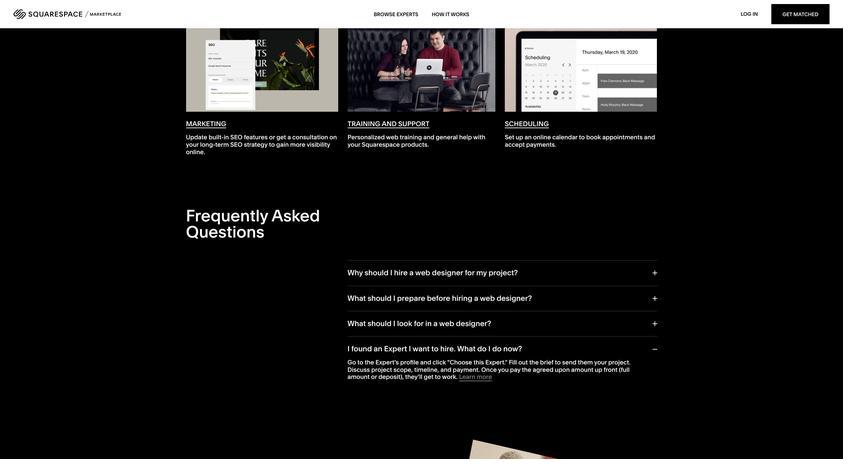 Task type: describe. For each thing, give the bounding box(es) containing it.
hiring
[[452, 294, 473, 303]]

brief
[[541, 359, 554, 367]]

book
[[587, 134, 601, 141]]

what should i look for in a web designer?
[[348, 319, 492, 328]]

expert's
[[376, 359, 399, 367]]

to right brief at the right bottom
[[555, 359, 561, 367]]

go to the expert's profile and click "choose this expert." fill out the brief to send them your project. discuss project scope, timeline, and payment. once you pay the agreed upon amount up front (full amount or deposit), they'll get to work.
[[348, 359, 631, 381]]

before
[[427, 294, 451, 303]]

online.
[[186, 148, 205, 156]]

i up expert."
[[489, 345, 491, 354]]

designer? for what should i look for in a web designer?
[[456, 319, 492, 328]]

works
[[451, 11, 470, 17]]

2 list item from the left
[[343, 0, 501, 20]]

and left click
[[421, 359, 432, 367]]

asked
[[272, 206, 320, 226]]

go
[[348, 359, 356, 367]]

work.
[[442, 373, 458, 381]]

what for what should i prepare before hiring a web designer?
[[348, 294, 366, 303]]

i inside "button"
[[394, 319, 396, 328]]

support
[[399, 120, 430, 128]]

training and support
[[348, 120, 430, 128]]

profile
[[401, 359, 419, 367]]

want
[[413, 345, 430, 354]]

on
[[330, 134, 337, 141]]

marketing
[[186, 120, 227, 128]]

prepare
[[397, 294, 426, 303]]

frequently
[[186, 206, 268, 226]]

built-
[[209, 134, 224, 141]]

scheduling link
[[505, 20, 658, 129]]

more inside update built-in seo features or get a consultation on your long-term seo strategy to gain more visibility online.
[[290, 141, 306, 149]]

get matched link
[[772, 4, 830, 24]]

set
[[505, 134, 515, 141]]

1 seo from the top
[[231, 134, 243, 141]]

set up an online calendar to book appointments and accept payments.
[[505, 134, 656, 149]]

deposit),
[[379, 373, 404, 381]]

how it works
[[432, 11, 470, 17]]

click
[[433, 359, 446, 367]]

training
[[348, 120, 381, 128]]

the down found
[[365, 359, 374, 367]]

training and support list item
[[343, 20, 501, 175]]

you
[[499, 366, 509, 374]]

what inside 'button'
[[458, 345, 476, 354]]

browse experts
[[374, 11, 419, 17]]

it
[[446, 11, 450, 17]]

send
[[563, 359, 577, 367]]

for inside "button"
[[414, 319, 424, 328]]

gain
[[276, 141, 289, 149]]

fill
[[509, 359, 517, 367]]

help
[[460, 134, 472, 141]]

for inside button
[[465, 269, 475, 278]]

front
[[604, 366, 618, 374]]

to inside update built-in seo features or get a consultation on your long-term seo strategy to gain more visibility online.
[[269, 141, 275, 149]]

how it works link
[[432, 4, 470, 24]]

expert
[[384, 345, 407, 354]]

experts
[[397, 11, 419, 17]]

what for what should i look for in a web designer?
[[348, 319, 366, 328]]

a inside "button"
[[434, 319, 438, 328]]

web inside "button"
[[440, 319, 455, 328]]

learn
[[459, 373, 476, 381]]

long-
[[200, 141, 215, 149]]

(full
[[620, 366, 630, 374]]

discuss
[[348, 366, 370, 374]]

log in link
[[741, 11, 759, 17]]

calendar
[[553, 134, 578, 141]]

scheduling list item
[[501, 20, 658, 175]]

project.
[[609, 359, 631, 367]]

3 list item from the left
[[501, 0, 658, 20]]

agreed
[[533, 366, 554, 374]]

my
[[477, 269, 487, 278]]

i found an expert i want to hire. what do i do now?
[[348, 345, 523, 354]]

scope,
[[394, 366, 413, 374]]

i left found
[[348, 345, 350, 354]]

found
[[352, 345, 372, 354]]

look
[[397, 319, 413, 328]]

browse experts link
[[374, 4, 419, 24]]

an for found
[[374, 345, 383, 354]]

1 horizontal spatial amount
[[572, 366, 594, 374]]

update
[[186, 134, 207, 141]]

web right hire
[[416, 269, 431, 278]]

hire.
[[441, 345, 456, 354]]

list containing marketing
[[186, 0, 663, 175]]

strategy
[[244, 141, 268, 149]]

web inside 'personalized web training and general help with your squarespace products.'
[[386, 134, 399, 141]]

expert."
[[486, 359, 508, 367]]

this
[[474, 359, 484, 367]]

consultation
[[293, 134, 328, 141]]

an for up
[[525, 134, 532, 141]]

should for look
[[368, 319, 392, 328]]

learn more link
[[459, 373, 493, 382]]

log in
[[741, 11, 759, 17]]

in inside "button"
[[426, 319, 432, 328]]

designer? for what should i prepare before hiring a web designer?
[[497, 294, 532, 303]]

browse
[[374, 11, 396, 17]]

what should i prepare before hiring a web designer?
[[348, 294, 532, 303]]

i left hire
[[391, 269, 393, 278]]

and up squarespace
[[382, 120, 397, 128]]

hire
[[394, 269, 408, 278]]

get matched
[[783, 11, 819, 17]]

term
[[215, 141, 229, 149]]

frequently asked questions
[[186, 206, 320, 242]]



Task type: locate. For each thing, give the bounding box(es) containing it.
0 horizontal spatial more
[[290, 141, 306, 149]]

should for prepare
[[368, 294, 392, 303]]

questions
[[186, 222, 265, 242]]

1 vertical spatial get
[[424, 373, 434, 381]]

what down why
[[348, 294, 366, 303]]

list item
[[186, 0, 343, 20], [343, 0, 501, 20], [501, 0, 658, 20]]

seo
[[231, 134, 243, 141], [231, 141, 243, 149]]

1 vertical spatial should
[[368, 294, 392, 303]]

and
[[382, 120, 397, 128], [424, 134, 435, 141], [645, 134, 656, 141], [421, 359, 432, 367], [441, 366, 452, 374]]

your right on
[[348, 141, 361, 149]]

0 vertical spatial designer?
[[497, 294, 532, 303]]

your left long-
[[186, 141, 199, 149]]

designer? inside 'what should i prepare before hiring a web designer?' button
[[497, 294, 532, 303]]

i
[[391, 269, 393, 278], [394, 294, 396, 303], [394, 319, 396, 328], [348, 345, 350, 354], [409, 345, 411, 354], [489, 345, 491, 354]]

update built-in seo features or get a consultation on your long-term seo strategy to gain more visibility online.
[[186, 134, 337, 156]]

1 vertical spatial more
[[477, 373, 493, 381]]

more
[[290, 141, 306, 149], [477, 373, 493, 381]]

now?
[[504, 345, 523, 354]]

0 horizontal spatial designer?
[[456, 319, 492, 328]]

i found an expert i want to hire. what do i do now? button
[[348, 345, 658, 354]]

your inside the go to the expert's profile and click "choose this expert." fill out the brief to send them your project. discuss project scope, timeline, and payment. once you pay the agreed upon amount up front (full amount or deposit), they'll get to work.
[[595, 359, 607, 367]]

a inside update built-in seo features or get a consultation on your long-term seo strategy to gain more visibility online.
[[288, 134, 291, 141]]

up left front
[[595, 366, 603, 374]]

0 vertical spatial get
[[277, 134, 286, 141]]

and left general
[[424, 134, 435, 141]]

do up expert."
[[493, 345, 502, 354]]

and right "timeline,"
[[441, 366, 452, 374]]

do
[[478, 345, 487, 354], [493, 345, 502, 354]]

a up i found an expert i want to hire. what do i do now?
[[434, 319, 438, 328]]

project?
[[489, 269, 518, 278]]

1 vertical spatial designer?
[[456, 319, 492, 328]]

get inside update built-in seo features or get a consultation on your long-term seo strategy to gain more visibility online.
[[277, 134, 286, 141]]

up right set
[[516, 134, 524, 141]]

i left the want
[[409, 345, 411, 354]]

1 do from the left
[[478, 345, 487, 354]]

a right hire
[[410, 269, 414, 278]]

what up "choose on the bottom of page
[[458, 345, 476, 354]]

0 vertical spatial for
[[465, 269, 475, 278]]

0 horizontal spatial amount
[[348, 373, 370, 381]]

why should i hire a web designer for my project? button
[[348, 269, 658, 278]]

a
[[288, 134, 291, 141], [410, 269, 414, 278], [475, 294, 479, 303], [434, 319, 438, 328]]

designer? inside what should i look for in a web designer? "button"
[[456, 319, 492, 328]]

an up expert's
[[374, 345, 383, 354]]

payment.
[[453, 366, 480, 374]]

2 do from the left
[[493, 345, 502, 354]]

the
[[365, 359, 374, 367], [530, 359, 539, 367], [522, 366, 532, 374]]

or inside update built-in seo features or get a consultation on your long-term seo strategy to gain more visibility online.
[[269, 134, 275, 141]]

and right appointments
[[645, 134, 656, 141]]

1 horizontal spatial up
[[595, 366, 603, 374]]

log
[[741, 11, 752, 17]]

1 horizontal spatial your
[[348, 141, 361, 149]]

get right features
[[277, 134, 286, 141]]

amount right the upon
[[572, 366, 594, 374]]

to
[[580, 134, 585, 141], [269, 141, 275, 149], [432, 345, 439, 354], [358, 359, 364, 367], [555, 359, 561, 367], [435, 373, 441, 381]]

the right out
[[530, 359, 539, 367]]

an down scheduling
[[525, 134, 532, 141]]

1 horizontal spatial more
[[477, 373, 493, 381]]

2 vertical spatial should
[[368, 319, 392, 328]]

learn more
[[459, 373, 493, 381]]

2 seo from the top
[[231, 141, 243, 149]]

1 vertical spatial or
[[371, 373, 377, 381]]

a right 'hiring'
[[475, 294, 479, 303]]

1 horizontal spatial an
[[525, 134, 532, 141]]

1 vertical spatial what
[[348, 319, 366, 328]]

should left look
[[368, 319, 392, 328]]

in
[[753, 11, 759, 17]]

should
[[365, 269, 389, 278], [368, 294, 392, 303], [368, 319, 392, 328]]

or
[[269, 134, 275, 141], [371, 373, 377, 381]]

i left prepare at the bottom
[[394, 294, 396, 303]]

designer? down 'hiring'
[[456, 319, 492, 328]]

1 horizontal spatial in
[[426, 319, 432, 328]]

web down training and support
[[386, 134, 399, 141]]

amount
[[572, 366, 594, 374], [348, 373, 370, 381]]

once
[[482, 366, 497, 374]]

your inside update built-in seo features or get a consultation on your long-term seo strategy to gain more visibility online.
[[186, 141, 199, 149]]

personalized web training and general help with your squarespace products.
[[348, 134, 486, 149]]

your right them
[[595, 359, 607, 367]]

scheduling
[[505, 120, 549, 128]]

1 horizontal spatial get
[[424, 373, 434, 381]]

squarespace marketplace image
[[13, 9, 121, 19]]

them
[[578, 359, 593, 367]]

upon
[[555, 366, 570, 374]]

1 horizontal spatial do
[[493, 345, 502, 354]]

with
[[474, 134, 486, 141]]

appointments
[[603, 134, 643, 141]]

1 vertical spatial for
[[414, 319, 424, 328]]

a left consultation at the top left of the page
[[288, 134, 291, 141]]

what inside button
[[348, 294, 366, 303]]

or right discuss
[[371, 373, 377, 381]]

0 horizontal spatial in
[[224, 134, 229, 141]]

web right 'hiring'
[[480, 294, 495, 303]]

web up hire.
[[440, 319, 455, 328]]

2 horizontal spatial your
[[595, 359, 607, 367]]

in right long-
[[224, 134, 229, 141]]

should right why
[[365, 269, 389, 278]]

marketing link
[[186, 20, 338, 129]]

for
[[465, 269, 475, 278], [414, 319, 424, 328]]

up inside set up an online calendar to book appointments and accept payments.
[[516, 134, 524, 141]]

designer? down project?
[[497, 294, 532, 303]]

designer?
[[497, 294, 532, 303], [456, 319, 492, 328]]

marketing list item
[[186, 20, 343, 175]]

or inside the go to the expert's profile and click "choose this expert." fill out the brief to send them your project. discuss project scope, timeline, and payment. once you pay the agreed upon amount up front (full amount or deposit), they'll get to work.
[[371, 373, 377, 381]]

do up this
[[478, 345, 487, 354]]

to left work.
[[435, 373, 441, 381]]

in inside update built-in seo features or get a consultation on your long-term seo strategy to gain more visibility online.
[[224, 134, 229, 141]]

what
[[348, 294, 366, 303], [348, 319, 366, 328], [458, 345, 476, 354]]

out
[[519, 359, 528, 367]]

what should i prepare before hiring a web designer? button
[[348, 294, 658, 303]]

0 horizontal spatial get
[[277, 134, 286, 141]]

i left look
[[394, 319, 396, 328]]

your
[[186, 141, 199, 149], [348, 141, 361, 149], [595, 359, 607, 367]]

0 vertical spatial an
[[525, 134, 532, 141]]

list
[[186, 0, 663, 175]]

"choose
[[448, 359, 473, 367]]

an inside 'button'
[[374, 345, 383, 354]]

amount down go
[[348, 373, 370, 381]]

get inside the go to the expert's profile and click "choose this expert." fill out the brief to send them your project. discuss project scope, timeline, and payment. once you pay the agreed upon amount up front (full amount or deposit), they'll get to work.
[[424, 373, 434, 381]]

why should i hire a web designer for my project?
[[348, 269, 518, 278]]

1 vertical spatial up
[[595, 366, 603, 374]]

or left gain
[[269, 134, 275, 141]]

what up found
[[348, 319, 366, 328]]

more right gain
[[290, 141, 306, 149]]

0 vertical spatial should
[[365, 269, 389, 278]]

0 vertical spatial up
[[516, 134, 524, 141]]

personalized
[[348, 134, 385, 141]]

0 horizontal spatial for
[[414, 319, 424, 328]]

for right look
[[414, 319, 424, 328]]

should inside 'what should i prepare before hiring a web designer?' button
[[368, 294, 392, 303]]

0 vertical spatial in
[[224, 134, 229, 141]]

1 horizontal spatial designer?
[[497, 294, 532, 303]]

to left gain
[[269, 141, 275, 149]]

your inside 'personalized web training and general help with your squarespace products.'
[[348, 141, 361, 149]]

they'll
[[406, 373, 423, 381]]

get
[[783, 11, 793, 17]]

in
[[224, 134, 229, 141], [426, 319, 432, 328]]

0 horizontal spatial an
[[374, 345, 383, 354]]

and inside set up an online calendar to book appointments and accept payments.
[[645, 134, 656, 141]]

2 vertical spatial what
[[458, 345, 476, 354]]

training and support link
[[348, 20, 496, 129]]

0 horizontal spatial up
[[516, 134, 524, 141]]

project
[[372, 366, 392, 374]]

0 horizontal spatial your
[[186, 141, 199, 149]]

visibility
[[307, 141, 330, 149]]

up inside the go to the expert's profile and click "choose this expert." fill out the brief to send them your project. discuss project scope, timeline, and payment. once you pay the agreed upon amount up front (full amount or deposit), they'll get to work.
[[595, 366, 603, 374]]

should inside what should i look for in a web designer? "button"
[[368, 319, 392, 328]]

to right go
[[358, 359, 364, 367]]

accept
[[505, 141, 525, 149]]

in right look
[[426, 319, 432, 328]]

pay
[[511, 366, 521, 374]]

the right pay
[[522, 366, 532, 374]]

to left hire.
[[432, 345, 439, 354]]

and inside 'personalized web training and general help with your squarespace products.'
[[424, 134, 435, 141]]

should inside why should i hire a web designer for my project? button
[[365, 269, 389, 278]]

what should i look for in a web designer? button
[[348, 319, 658, 329]]

an inside set up an online calendar to book appointments and accept payments.
[[525, 134, 532, 141]]

online
[[534, 134, 551, 141]]

more down this
[[477, 373, 493, 381]]

0 horizontal spatial do
[[478, 345, 487, 354]]

timeline,
[[415, 366, 439, 374]]

training
[[400, 134, 422, 141]]

1 list item from the left
[[186, 0, 343, 20]]

matched
[[794, 11, 819, 17]]

1 vertical spatial in
[[426, 319, 432, 328]]

payments.
[[527, 141, 557, 149]]

1 horizontal spatial or
[[371, 373, 377, 381]]

1 horizontal spatial for
[[465, 269, 475, 278]]

0 vertical spatial what
[[348, 294, 366, 303]]

to left the book
[[580, 134, 585, 141]]

get right they'll
[[424, 373, 434, 381]]

get
[[277, 134, 286, 141], [424, 373, 434, 381]]

0 vertical spatial or
[[269, 134, 275, 141]]

1 vertical spatial an
[[374, 345, 383, 354]]

to inside 'button'
[[432, 345, 439, 354]]

should for hire
[[365, 269, 389, 278]]

0 vertical spatial more
[[290, 141, 306, 149]]

why
[[348, 269, 363, 278]]

products.
[[402, 141, 429, 149]]

0 horizontal spatial or
[[269, 134, 275, 141]]

to inside set up an online calendar to book appointments and accept payments.
[[580, 134, 585, 141]]

for left my
[[465, 269, 475, 278]]

what inside "button"
[[348, 319, 366, 328]]

should left prepare at the bottom
[[368, 294, 392, 303]]



Task type: vqa. For each thing, say whether or not it's contained in the screenshot.
work.
yes



